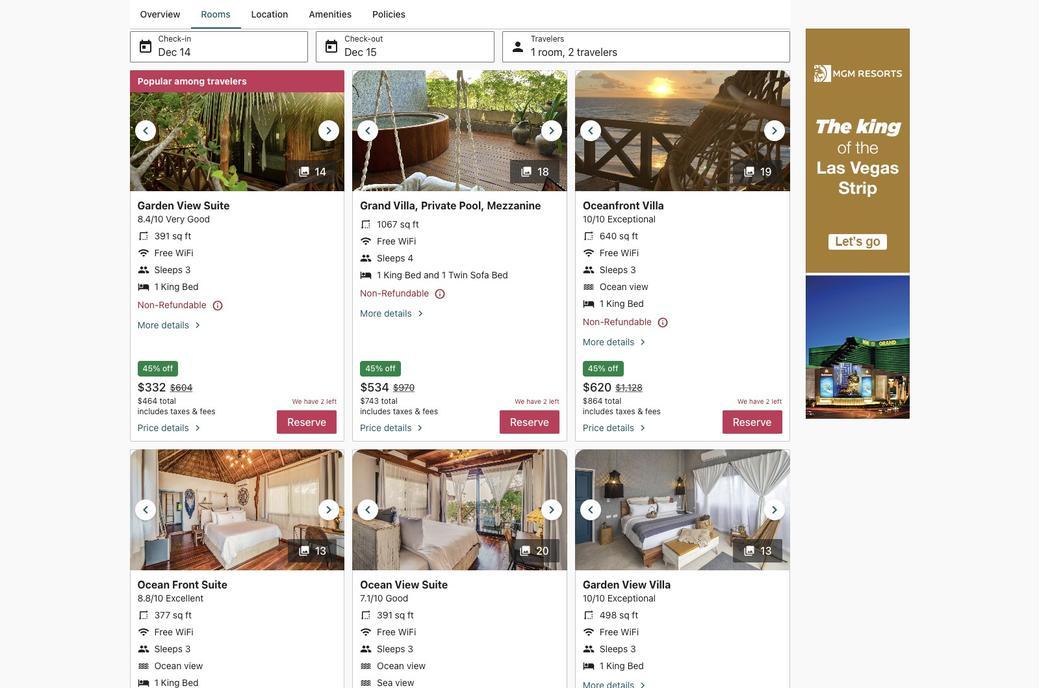 Task type: locate. For each thing, give the bounding box(es) containing it.
0 vertical spatial good
[[187, 213, 210, 224]]

3 down 377 sq ft on the bottom
[[185, 643, 191, 654]]

wifi down very in the left top of the page
[[175, 247, 194, 258]]

show all 14 images for garden view suite image
[[298, 166, 310, 177]]

1 horizontal spatial &
[[415, 407, 421, 416]]

2 horizontal spatial price details button
[[583, 417, 661, 434]]

villa inside the oceanfront villa 10/10 exceptional
[[643, 200, 665, 211]]

free wifi
[[377, 235, 416, 246], [154, 247, 194, 258], [600, 247, 639, 258], [154, 626, 194, 637], [377, 626, 416, 637], [600, 626, 639, 637]]

14 right show all 14 images for garden view suite
[[315, 166, 327, 177]]

0 vertical spatial 1 king bed
[[154, 281, 199, 292]]

villa inside garden view villa 10/10 exceptional
[[650, 579, 671, 591]]

sleeps for garden view villa
[[600, 643, 628, 654]]

suite
[[204, 200, 230, 211], [202, 579, 228, 591], [422, 579, 448, 591]]

2 vertical spatial 1 king bed
[[600, 660, 644, 671]]

total down $604 button
[[160, 396, 176, 406]]

good right very in the left top of the page
[[187, 213, 210, 224]]

1067 sq ft list item
[[360, 218, 560, 230]]

garden
[[138, 200, 174, 211], [583, 579, 620, 591]]

1 total from the left
[[160, 396, 176, 406]]

0 horizontal spatial 13 button
[[288, 539, 337, 563]]

exceptional
[[608, 213, 656, 224], [608, 593, 656, 604]]

2 horizontal spatial taxes
[[616, 407, 636, 416]]

1 45% off from the left
[[143, 364, 173, 373]]

3 45% from the left
[[588, 364, 606, 373]]

45% off up $332
[[143, 364, 173, 373]]

wifi down ocean view suite 7.1/10 good
[[398, 626, 416, 637]]

taxes inside $534 $970 $743 total includes taxes & fees
[[393, 407, 413, 416]]

2 horizontal spatial non-refundable button
[[583, 316, 674, 328]]

taxes for $620
[[616, 407, 636, 416]]

total
[[160, 396, 176, 406], [381, 396, 398, 406], [605, 396, 622, 406]]

1 13 from the left
[[315, 545, 327, 557]]

2 vertical spatial medium image
[[638, 680, 649, 688]]

2 horizontal spatial non-refundable
[[583, 316, 652, 327]]

we
[[292, 397, 302, 405], [515, 397, 525, 405], [738, 397, 748, 405]]

1 vertical spatial good
[[386, 593, 409, 604]]

show next image image for garden view suite
[[321, 123, 337, 138]]

0 horizontal spatial price details button
[[138, 417, 216, 434]]

we for $534
[[515, 397, 525, 405]]

1 horizontal spatial we have 2 left
[[515, 397, 560, 405]]

1 horizontal spatial fees
[[423, 407, 438, 416]]

medium image for the price details button for $534
[[415, 422, 426, 434]]

medium image down $620 $1,128 $864 total includes taxes & fees
[[637, 422, 649, 434]]

wifi
[[398, 235, 416, 246], [175, 247, 194, 258], [621, 247, 639, 258], [175, 626, 194, 637], [398, 626, 416, 637], [621, 626, 639, 637]]

0 vertical spatial exceptional
[[608, 213, 656, 224]]

show all 18 images for grand villa, private pool, mezzanine image
[[521, 166, 533, 177]]

20
[[537, 545, 549, 557]]

3 price from the left
[[583, 422, 605, 433]]

1 king bed list item
[[138, 281, 337, 293], [583, 298, 783, 309], [583, 660, 783, 672]]

price details down $864
[[583, 422, 635, 433]]

0 vertical spatial 391 sq ft
[[154, 230, 191, 241]]

3 we have 2 left from the left
[[738, 397, 783, 405]]

1 horizontal spatial dec
[[345, 46, 363, 58]]

3 reserve from the left
[[733, 416, 772, 428]]

1 price from the left
[[138, 422, 159, 433]]

view inside ocean view suite 7.1/10 good
[[395, 579, 420, 591]]

show previous image image for ocean front suite
[[138, 502, 153, 518]]

total down $970 button
[[381, 396, 398, 406]]

1 vertical spatial refundable
[[159, 299, 207, 310]]

1 horizontal spatial more details button
[[360, 308, 560, 319]]

fees inside $534 $970 $743 total includes taxes & fees
[[423, 407, 438, 416]]

45% up $332
[[143, 364, 160, 373]]

2 13 from the left
[[761, 545, 772, 557]]

off up $620
[[608, 364, 619, 373]]

view
[[630, 281, 649, 292], [184, 660, 203, 671], [407, 660, 426, 671]]

sleeps down 377 sq ft on the bottom
[[154, 643, 183, 654]]

ocean view list item for ocean front suite
[[138, 660, 337, 672]]

391 sq ft list item
[[138, 230, 337, 242], [360, 609, 560, 621]]

price down $743
[[360, 422, 382, 433]]

sleeps 4 list item
[[360, 252, 560, 264]]

free wifi down very in the left top of the page
[[154, 247, 194, 258]]

show next image image
[[321, 123, 337, 138], [544, 123, 560, 138], [767, 123, 783, 138], [321, 502, 337, 518], [544, 502, 560, 518], [767, 502, 783, 518]]

price details button
[[138, 417, 216, 434], [360, 417, 438, 434], [583, 417, 661, 434]]

sleeps 3 down 7.1/10
[[377, 643, 414, 654]]

wifi for garden view villa
[[621, 626, 639, 637]]

free wifi list item for ocean front suite
[[138, 626, 337, 638]]

3 price details button from the left
[[583, 417, 661, 434]]

377 sq ft
[[154, 609, 192, 620]]

640 sq ft
[[600, 230, 639, 241]]

king for 391
[[161, 281, 180, 292]]

free wifi down "498 sq ft"
[[600, 626, 639, 637]]

3 for garden view suite
[[185, 264, 191, 275]]

sleeps for ocean front suite
[[154, 643, 183, 654]]

391 down 7.1/10
[[377, 609, 393, 620]]

sleeps 3 down "498 sq ft"
[[600, 643, 636, 654]]

ocean inside ocean view suite 7.1/10 good
[[360, 579, 393, 591]]

1 king bed list item for garden view villa
[[583, 660, 783, 672]]

1 horizontal spatial reserve
[[510, 416, 549, 428]]

show next image image for ocean front suite
[[321, 502, 337, 518]]

total inside $534 $970 $743 total includes taxes & fees
[[381, 396, 398, 406]]

0 horizontal spatial 391
[[154, 230, 170, 241]]

0 horizontal spatial dec
[[158, 46, 177, 58]]

45% up $620
[[588, 364, 606, 373]]

391 sq ft for garden view suite
[[154, 230, 191, 241]]

1 vertical spatial 1 king bed
[[600, 298, 644, 309]]

13 right show all 13 images for garden view villa
[[761, 545, 772, 557]]

suite inside ocean view suite 7.1/10 good
[[422, 579, 448, 591]]

& inside $534 $970 $743 total includes taxes & fees
[[415, 407, 421, 416]]

3 left from the left
[[772, 397, 783, 405]]

suite inside ocean front suite 8.8/10 excellent
[[202, 579, 228, 591]]

total right $864
[[605, 396, 622, 406]]

free down 498
[[600, 626, 619, 637]]

3 includes from the left
[[583, 407, 614, 416]]

$743
[[360, 396, 379, 406]]

total inside $332 $604 $464 total includes taxes & fees
[[160, 396, 176, 406]]

1 horizontal spatial 45% off
[[366, 364, 396, 373]]

$332 $604 $464 total includes taxes & fees
[[138, 381, 216, 416]]

10/10 down oceanfront
[[583, 213, 605, 224]]

details down 'sleeps 4'
[[384, 308, 412, 319]]

0 vertical spatial 14
[[180, 46, 191, 58]]

more down 'sleeps 4'
[[360, 308, 382, 319]]

0 horizontal spatial 45%
[[143, 364, 160, 373]]

2 horizontal spatial off
[[608, 364, 619, 373]]

sleeps 3 down 640 sq ft
[[600, 264, 636, 275]]

suite for ocean view suite
[[422, 579, 448, 591]]

0 horizontal spatial reserve link
[[277, 410, 337, 434]]

ft
[[413, 218, 419, 229], [185, 230, 191, 241], [632, 230, 639, 241], [185, 609, 192, 620], [408, 609, 414, 620], [632, 609, 639, 620]]

0 vertical spatial villa
[[643, 200, 665, 211]]

1 reserve from the left
[[288, 416, 327, 428]]

2 horizontal spatial more details
[[583, 336, 635, 347]]

2 taxes from the left
[[393, 407, 413, 416]]

villa right oceanfront
[[643, 200, 665, 211]]

45% for $332
[[143, 364, 160, 373]]

dec inside button
[[158, 46, 177, 58]]

taxes down $970 button
[[393, 407, 413, 416]]

2 price details from the left
[[360, 422, 412, 433]]

3 off from the left
[[608, 364, 619, 373]]

2 horizontal spatial refundable
[[605, 316, 652, 327]]

1 horizontal spatial 391
[[377, 609, 393, 620]]

refundable for 10/10
[[605, 316, 652, 327]]

0 horizontal spatial 391 sq ft list item
[[138, 230, 337, 242]]

1 vertical spatial villa
[[650, 579, 671, 591]]

location link
[[241, 0, 299, 29]]

1 vertical spatial 14
[[315, 166, 327, 177]]

1 & from the left
[[192, 407, 198, 416]]

ocean for ocean view suite
[[377, 660, 404, 671]]

view inside garden view suite 8.4/10 very good
[[177, 200, 201, 211]]

price down $464
[[138, 422, 159, 433]]

price
[[138, 422, 159, 433], [360, 422, 382, 433], [583, 422, 605, 433]]

498 sq ft list item
[[583, 609, 783, 621]]

dec inside 'button'
[[345, 46, 363, 58]]

more up $620
[[583, 336, 605, 347]]

show previous image image for oceanfront villa
[[583, 123, 599, 138]]

free wifi for ocean view suite
[[377, 626, 416, 637]]

ft for garden view suite
[[185, 230, 191, 241]]

1 vertical spatial travelers
[[207, 75, 247, 86]]

2 reserve from the left
[[510, 416, 549, 428]]

1 10/10 from the top
[[583, 213, 605, 224]]

king
[[384, 269, 403, 280], [161, 281, 180, 292], [607, 298, 625, 309], [607, 660, 625, 671]]

garden for suite
[[138, 200, 174, 211]]

travelers inside 1 room, 2 travelers button
[[577, 46, 618, 58]]

0 horizontal spatial 45% off
[[143, 364, 173, 373]]

sq right the 640 on the top of page
[[620, 230, 630, 241]]

10/10 inside the oceanfront villa 10/10 exceptional
[[583, 213, 605, 224]]

sleeps down 7.1/10
[[377, 643, 406, 654]]

price details down $743
[[360, 422, 412, 433]]

free wifi down 377 sq ft on the bottom
[[154, 626, 194, 637]]

price details button for $534
[[360, 417, 438, 434]]

have
[[304, 397, 319, 405], [527, 397, 542, 405], [750, 397, 764, 405]]

45% off up $534
[[366, 364, 396, 373]]

show previous image image
[[138, 123, 153, 138], [360, 123, 376, 138], [583, 123, 599, 138], [138, 502, 153, 518], [360, 502, 376, 518], [583, 502, 599, 518]]

sq
[[400, 218, 410, 229], [172, 230, 182, 241], [620, 230, 630, 241], [173, 609, 183, 620], [395, 609, 405, 620], [620, 609, 630, 620]]

amenities
[[309, 8, 352, 20]]

king inside list item
[[384, 269, 403, 280]]

0 horizontal spatial travelers
[[207, 75, 247, 86]]

price down $864
[[583, 422, 605, 433]]

oceanfront villa | terrace/patio image
[[575, 70, 790, 191]]

$620
[[583, 381, 612, 394]]

1 dec from the left
[[158, 46, 177, 58]]

fees inside $332 $604 $464 total includes taxes & fees
[[200, 407, 216, 416]]

0 vertical spatial non-
[[360, 287, 382, 298]]

sleeps 3 down 377 sq ft on the bottom
[[154, 643, 191, 654]]

exceptional up "498 sq ft"
[[608, 593, 656, 604]]

0 vertical spatial more
[[360, 308, 382, 319]]

2 price from the left
[[360, 422, 382, 433]]

sq for garden view villa
[[620, 609, 630, 620]]

bed for 391 sq ft
[[182, 281, 199, 292]]

& inside $332 $604 $464 total includes taxes & fees
[[192, 407, 198, 416]]

45%
[[143, 364, 160, 373], [366, 364, 383, 373], [588, 364, 606, 373]]

includes down $864
[[583, 407, 614, 416]]

garden up 8.4/10
[[138, 200, 174, 211]]

2 exceptional from the top
[[608, 593, 656, 604]]

13
[[315, 545, 327, 557], [761, 545, 772, 557]]

dec left 15
[[345, 46, 363, 58]]

1 off from the left
[[163, 364, 173, 373]]

more details for suite
[[138, 319, 189, 330]]

0 horizontal spatial more details
[[138, 319, 189, 330]]

garden up 498
[[583, 579, 620, 591]]

taxes inside $332 $604 $464 total includes taxes & fees
[[170, 407, 190, 416]]

includes for $620
[[583, 407, 614, 416]]

free down very in the left top of the page
[[154, 247, 173, 258]]

1 vertical spatial more
[[138, 319, 159, 330]]

ocean
[[600, 281, 627, 292], [138, 579, 170, 591], [360, 579, 393, 591], [154, 660, 182, 671], [377, 660, 404, 671]]

show all 19 images for oceanfront villa image
[[744, 166, 756, 177]]

2 includes from the left
[[360, 407, 391, 416]]

left
[[327, 397, 337, 405], [549, 397, 560, 405], [772, 397, 783, 405]]

dec for dec 14
[[158, 46, 177, 58]]

travelers
[[577, 46, 618, 58], [207, 75, 247, 86]]

1 horizontal spatial view
[[395, 579, 420, 591]]

sq right 377
[[173, 609, 183, 620]]

0 vertical spatial garden
[[138, 200, 174, 211]]

travelers down dec 14 button
[[207, 75, 247, 86]]

room
[[217, 6, 251, 23]]

taxes down $604 button
[[170, 407, 190, 416]]

1 we from the left
[[292, 397, 302, 405]]

view inside garden view villa 10/10 exceptional
[[622, 579, 647, 591]]

free down the 640 on the top of page
[[600, 247, 619, 258]]

391 sq ft list item for ocean view suite
[[360, 609, 560, 621]]

1 king bed and 1 twin sofa bed list item
[[360, 269, 560, 281]]

1 vertical spatial exceptional
[[608, 593, 656, 604]]

medium image
[[192, 319, 204, 331], [415, 422, 426, 434], [638, 680, 649, 688]]

includes for $534
[[360, 407, 391, 416]]

includes inside $620 $1,128 $864 total includes taxes & fees
[[583, 407, 614, 416]]

1 exceptional from the top
[[608, 213, 656, 224]]

ft down ocean view suite 7.1/10 good
[[408, 609, 414, 620]]

1 vertical spatial non-refundable
[[138, 299, 207, 310]]

2 horizontal spatial &
[[638, 407, 643, 416]]

includes inside $534 $970 $743 total includes taxes & fees
[[360, 407, 391, 416]]

3 fees from the left
[[646, 407, 661, 416]]

2 fees from the left
[[423, 407, 438, 416]]

3 45% off from the left
[[588, 364, 619, 373]]

1 horizontal spatial 13
[[761, 545, 772, 557]]

amenities link
[[299, 0, 362, 29]]

free down 377
[[154, 626, 173, 637]]

non-refundable button for suite
[[138, 299, 229, 312]]

2 we have 2 left from the left
[[515, 397, 560, 405]]

exceptional up 640 sq ft
[[608, 213, 656, 224]]

1 45% from the left
[[143, 364, 160, 373]]

sleeps 3 list item
[[138, 264, 337, 276], [583, 264, 783, 276], [138, 643, 337, 655], [360, 643, 560, 655], [583, 643, 783, 655]]

sq down ocean view suite 7.1/10 good
[[395, 609, 405, 620]]

7.1/10
[[360, 593, 383, 604]]

1 13 button from the left
[[288, 539, 337, 563]]

non- for suite
[[138, 299, 159, 310]]

1 horizontal spatial ocean view
[[377, 660, 426, 671]]

we have 2 left for $620
[[738, 397, 783, 405]]

2 horizontal spatial includes
[[583, 407, 614, 416]]

1 horizontal spatial includes
[[360, 407, 391, 416]]

show previous image image for ocean view suite
[[360, 502, 376, 518]]

details
[[384, 308, 412, 319], [161, 319, 189, 330], [607, 336, 635, 347], [161, 422, 189, 433], [384, 422, 412, 433], [607, 422, 635, 433]]

left for $332
[[327, 397, 337, 405]]

1 have from the left
[[304, 397, 319, 405]]

suite for ocean front suite
[[202, 579, 228, 591]]

sleeps down "498 sq ft"
[[600, 643, 628, 654]]

wifi down 640 sq ft
[[621, 247, 639, 258]]

0 horizontal spatial price details
[[138, 422, 189, 433]]

1 horizontal spatial price details
[[360, 422, 412, 433]]

sofa
[[471, 269, 490, 280]]

1 horizontal spatial 391 sq ft list item
[[360, 609, 560, 621]]

1 vertical spatial garden
[[583, 579, 620, 591]]

sleeps 3 down very in the left top of the page
[[154, 264, 191, 275]]

2 horizontal spatial price details
[[583, 422, 635, 433]]

1 king bed for garden view villa
[[600, 660, 644, 671]]

free down 7.1/10
[[377, 626, 396, 637]]

45% up $534
[[366, 364, 383, 373]]

1 reserve link from the left
[[277, 410, 337, 434]]

free wifi list item
[[360, 235, 560, 247], [138, 247, 337, 259], [583, 247, 783, 259], [138, 626, 337, 638], [360, 626, 560, 638], [583, 626, 783, 638]]

1 horizontal spatial price details button
[[360, 417, 438, 434]]

price details button for $332
[[138, 417, 216, 434]]

1 vertical spatial non-
[[138, 299, 159, 310]]

free wifi list item for garden view villa
[[583, 626, 783, 638]]

show next image image for garden view villa
[[767, 502, 783, 518]]

sleeps inside list item
[[377, 252, 406, 263]]

0 horizontal spatial have
[[304, 397, 319, 405]]

price for $620
[[583, 422, 605, 433]]

1 vertical spatial 391
[[377, 609, 393, 620]]

taxes inside $620 $1,128 $864 total includes taxes & fees
[[616, 407, 636, 416]]

2 horizontal spatial have
[[750, 397, 764, 405]]

bed
[[405, 269, 422, 280], [492, 269, 508, 280], [182, 281, 199, 292], [628, 298, 644, 309], [628, 660, 644, 671]]

price details button for $620
[[583, 417, 661, 434]]

sleeps 3 list item for garden view villa
[[583, 643, 783, 655]]

1 vertical spatial medium image
[[415, 422, 426, 434]]

1 vertical spatial 1 king bed list item
[[583, 298, 783, 309]]

garden inside garden view suite 8.4/10 very good
[[138, 200, 174, 211]]

1 fees from the left
[[200, 407, 216, 416]]

2 we from the left
[[515, 397, 525, 405]]

ocean inside ocean front suite 8.8/10 excellent
[[138, 579, 170, 591]]

we have 2 left
[[292, 397, 337, 405], [515, 397, 560, 405], [738, 397, 783, 405]]

free wifi down ocean view suite 7.1/10 good
[[377, 626, 416, 637]]

medium image
[[415, 308, 426, 319], [638, 336, 649, 348], [192, 422, 203, 434], [637, 422, 649, 434]]

ft down garden view suite 8.4/10 very good
[[185, 230, 191, 241]]

14 up among
[[180, 46, 191, 58]]

includes down $464
[[138, 407, 168, 416]]

1067 sq ft
[[377, 218, 419, 229]]

1 vertical spatial 391 sq ft
[[377, 609, 414, 620]]

2 total from the left
[[381, 396, 398, 406]]

king for 1067
[[384, 269, 403, 280]]

2 dec from the left
[[345, 46, 363, 58]]

1 horizontal spatial off
[[385, 364, 396, 373]]

2 45% from the left
[[366, 364, 383, 373]]

more details button
[[360, 308, 560, 319], [138, 319, 337, 331], [583, 336, 783, 348]]

1 for 1 king bed list item for garden view villa
[[600, 660, 604, 671]]

free wifi down 640 sq ft
[[600, 247, 639, 258]]

&
[[192, 407, 198, 416], [415, 407, 421, 416], [638, 407, 643, 416]]

price details
[[138, 422, 189, 433], [360, 422, 412, 433], [583, 422, 635, 433]]

1 horizontal spatial more
[[360, 308, 382, 319]]

1 horizontal spatial non-
[[360, 287, 382, 298]]

13 button for ocean front suite
[[288, 539, 337, 563]]

$604 button
[[169, 382, 194, 394]]

$332
[[138, 381, 166, 394]]

wifi down 377 sq ft on the bottom
[[175, 626, 194, 637]]

free
[[377, 235, 396, 246], [154, 247, 173, 258], [600, 247, 619, 258], [154, 626, 173, 637], [377, 626, 396, 637], [600, 626, 619, 637]]

show previous image image for grand villa, private pool, mezzanine
[[360, 123, 376, 138]]

villa
[[643, 200, 665, 211], [650, 579, 671, 591]]

0 horizontal spatial garden
[[138, 200, 174, 211]]

medium image inside the price details button
[[415, 422, 426, 434]]

1067
[[377, 218, 398, 229]]

2 off from the left
[[385, 364, 396, 373]]

ocean view list item for ocean view suite
[[360, 660, 560, 672]]

1 horizontal spatial total
[[381, 396, 398, 406]]

2
[[568, 46, 575, 58], [321, 397, 325, 405], [544, 397, 548, 405], [766, 397, 770, 405]]

1 price details button from the left
[[138, 417, 216, 434]]

1
[[531, 46, 536, 58], [377, 269, 381, 280], [442, 269, 446, 280], [154, 281, 159, 292], [600, 298, 604, 309], [600, 660, 604, 671]]

2 13 button from the left
[[734, 539, 783, 563]]

wifi down "498 sq ft"
[[621, 626, 639, 637]]

1 king bed
[[154, 281, 199, 292], [600, 298, 644, 309], [600, 660, 644, 671]]

villa up 498 sq ft 'list item'
[[650, 579, 671, 591]]

391 sq ft down very in the left top of the page
[[154, 230, 191, 241]]

reserve
[[288, 416, 327, 428], [510, 416, 549, 428], [733, 416, 772, 428]]

sleeps left the 4
[[377, 252, 406, 263]]

& down $604 button
[[192, 407, 198, 416]]

ocean view for ocean front suite
[[154, 660, 203, 671]]

ft down garden view villa 10/10 exceptional
[[632, 609, 639, 620]]

0 horizontal spatial price
[[138, 422, 159, 433]]

includes inside $332 $604 $464 total includes taxes & fees
[[138, 407, 168, 416]]

list containing overview
[[130, 0, 790, 29]]

good right 7.1/10
[[386, 593, 409, 604]]

0 vertical spatial 10/10
[[583, 213, 605, 224]]

ocean view suite 7.1/10 good
[[360, 579, 448, 604]]

dec up popular
[[158, 46, 177, 58]]

2 10/10 from the top
[[583, 593, 605, 604]]

off up $970
[[385, 364, 396, 373]]

391 sq ft list item down ocean view suite 7.1/10 good
[[360, 609, 560, 621]]

more details up $332
[[138, 319, 189, 330]]

1 for 1 king bed list item for garden view suite
[[154, 281, 159, 292]]

2 for $332
[[321, 397, 325, 405]]

391
[[154, 230, 170, 241], [377, 609, 393, 620]]

garden view suite | garden view image
[[130, 70, 345, 191]]

taxes down $1,128 button
[[616, 407, 636, 416]]

off
[[163, 364, 173, 373], [385, 364, 396, 373], [608, 364, 619, 373]]

1 horizontal spatial good
[[386, 593, 409, 604]]

1 price details from the left
[[138, 422, 189, 433]]

2 vertical spatial refundable
[[605, 316, 652, 327]]

reserve link
[[277, 410, 337, 434], [500, 410, 560, 434], [723, 410, 783, 434]]

popular
[[138, 75, 172, 86]]

list containing 498 sq ft
[[583, 609, 783, 672]]

3 down garden view suite 8.4/10 very good
[[185, 264, 191, 275]]

2 vertical spatial non-refundable
[[583, 316, 652, 327]]

sleeps down 640 sq ft
[[600, 264, 628, 275]]

2 have from the left
[[527, 397, 542, 405]]

ocean view
[[600, 281, 649, 292], [154, 660, 203, 671], [377, 660, 426, 671]]

0 horizontal spatial ocean view list item
[[138, 660, 337, 672]]

1 horizontal spatial 45%
[[366, 364, 383, 373]]

total inside $620 $1,128 $864 total includes taxes & fees
[[605, 396, 622, 406]]

1 horizontal spatial travelers
[[577, 46, 618, 58]]

2 vertical spatial more
[[583, 336, 605, 347]]

more details up $620
[[583, 336, 635, 347]]

sleeps 3 list item for ocean view suite
[[360, 643, 560, 655]]

fees for $620
[[646, 407, 661, 416]]

3 total from the left
[[605, 396, 622, 406]]

price details down $464
[[138, 422, 189, 433]]

0 horizontal spatial non-refundable button
[[138, 299, 229, 312]]

1 vertical spatial more details
[[138, 319, 189, 330]]

2 price details button from the left
[[360, 417, 438, 434]]

off up the $604
[[163, 364, 173, 373]]

3 taxes from the left
[[616, 407, 636, 416]]

2 45% off from the left
[[366, 364, 396, 373]]

45% for $534
[[366, 364, 383, 373]]

1 we have 2 left from the left
[[292, 397, 337, 405]]

& inside $620 $1,128 $864 total includes taxes & fees
[[638, 407, 643, 416]]

2 for $620
[[766, 397, 770, 405]]

list containing 1067 sq ft
[[360, 218, 560, 281]]

2 vertical spatial 1 king bed list item
[[583, 660, 783, 672]]

good
[[187, 213, 210, 224], [386, 593, 409, 604]]

price details button down $620 $1,128 $864 total includes taxes & fees
[[583, 417, 661, 434]]

have for $620
[[750, 397, 764, 405]]

total for $620
[[605, 396, 622, 406]]

3 & from the left
[[638, 407, 643, 416]]

wifi up the 4
[[398, 235, 416, 246]]

0 horizontal spatial refundable
[[159, 299, 207, 310]]

ocean view list item
[[583, 281, 783, 293], [138, 660, 337, 672], [360, 660, 560, 672]]

391 sq ft list item for garden view suite
[[138, 230, 337, 242]]

0 horizontal spatial view
[[184, 660, 203, 671]]

640
[[600, 230, 617, 241]]

fees inside $620 $1,128 $864 total includes taxes & fees
[[646, 407, 661, 416]]

2 horizontal spatial ocean view list item
[[583, 281, 783, 293]]

2 left from the left
[[549, 397, 560, 405]]

1 horizontal spatial 391 sq ft
[[377, 609, 414, 620]]

2 horizontal spatial 45%
[[588, 364, 606, 373]]

0 horizontal spatial view
[[177, 200, 201, 211]]

3 we from the left
[[738, 397, 748, 405]]

free wifi for garden view suite
[[154, 247, 194, 258]]

travelers right room,
[[577, 46, 618, 58]]

free for oceanfront villa
[[600, 247, 619, 258]]

1 horizontal spatial ocean view list item
[[360, 660, 560, 672]]

refundable for suite
[[159, 299, 207, 310]]

45% off up $620
[[588, 364, 619, 373]]

3 price details from the left
[[583, 422, 635, 433]]

13 right show all 13 images for ocean front suite
[[315, 545, 327, 557]]

includes
[[138, 407, 168, 416], [360, 407, 391, 416], [583, 407, 614, 416]]

show previous image image for garden view suite
[[138, 123, 153, 138]]

2 horizontal spatial more
[[583, 336, 605, 347]]

free for garden view suite
[[154, 247, 173, 258]]

3 reserve link from the left
[[723, 410, 783, 434]]

villa,
[[394, 200, 419, 211]]

1 left from the left
[[327, 397, 337, 405]]

more details button for 10/10
[[583, 336, 783, 348]]

1 taxes from the left
[[170, 407, 190, 416]]

1 horizontal spatial medium image
[[415, 422, 426, 434]]

view
[[177, 200, 201, 211], [395, 579, 420, 591], [622, 579, 647, 591]]

sq down very in the left top of the page
[[172, 230, 182, 241]]

2 for $534
[[544, 397, 548, 405]]

1 horizontal spatial refundable
[[382, 287, 429, 298]]

list containing 377 sq ft
[[138, 609, 337, 688]]

2 vertical spatial more details
[[583, 336, 635, 347]]

3 down "498 sq ft"
[[631, 643, 636, 654]]

2 horizontal spatial view
[[622, 579, 647, 591]]

$464
[[138, 396, 157, 406]]

2 & from the left
[[415, 407, 421, 416]]

ft down villa,
[[413, 218, 419, 229]]

price details button down $534 $970 $743 total includes taxes & fees
[[360, 417, 438, 434]]

3 have from the left
[[750, 397, 764, 405]]

reserve for $332
[[288, 416, 327, 428]]

3 down 640 sq ft
[[631, 264, 636, 275]]

0 vertical spatial 391 sq ft list item
[[138, 230, 337, 242]]

1 includes from the left
[[138, 407, 168, 416]]

ocean for oceanfront villa
[[600, 281, 627, 292]]

list containing 640 sq ft
[[583, 230, 783, 309]]

ft down excellent at the bottom left of page
[[185, 609, 192, 620]]

garden inside garden view villa 10/10 exceptional
[[583, 579, 620, 591]]

1 king bed for garden view suite
[[154, 281, 199, 292]]

2 horizontal spatial non-
[[583, 316, 605, 327]]

10/10 up 498
[[583, 593, 605, 604]]

list
[[130, 0, 790, 29], [360, 218, 560, 281], [138, 230, 337, 293], [583, 230, 783, 309], [138, 609, 337, 688], [360, 609, 560, 688], [583, 609, 783, 672]]

2 reserve link from the left
[[500, 410, 560, 434]]

1 horizontal spatial 13 button
[[734, 539, 783, 563]]

45% off
[[143, 364, 173, 373], [366, 364, 396, 373], [588, 364, 619, 373]]



Task type: describe. For each thing, give the bounding box(es) containing it.
free down 1067
[[377, 235, 396, 246]]

garden view suite 8.4/10 very good
[[138, 200, 230, 224]]

wifi for ocean front suite
[[175, 626, 194, 637]]

19
[[761, 166, 772, 177]]

$534 $970 $743 total includes taxes & fees
[[360, 381, 438, 416]]

8.4/10
[[138, 213, 163, 224]]

sleeps 3 list item for ocean front suite
[[138, 643, 337, 655]]

ocean front suite 8.8/10 excellent
[[138, 579, 228, 604]]

show all 13 images for garden view villa image
[[744, 545, 756, 557]]

we for $332
[[292, 397, 302, 405]]

1 for 1 king bed and 1 twin sofa bed list item
[[377, 269, 381, 280]]

1 horizontal spatial more details
[[360, 308, 412, 319]]

policies
[[373, 8, 406, 20]]

498
[[600, 609, 617, 620]]

oceanfront villa 10/10 exceptional
[[583, 200, 665, 224]]

3 for garden view villa
[[631, 643, 636, 654]]

more for 10/10
[[583, 336, 605, 347]]

good inside garden view suite 8.4/10 very good
[[187, 213, 210, 224]]

498 sq ft
[[600, 609, 639, 620]]

15
[[366, 46, 377, 58]]

details up $1,128
[[607, 336, 635, 347]]

1 inside button
[[531, 46, 536, 58]]

details up the $604
[[161, 319, 189, 330]]

19 button
[[734, 160, 783, 183]]

choose
[[130, 6, 181, 23]]

18 button
[[511, 160, 560, 183]]

garden view villa 10/10 exceptional
[[583, 579, 671, 604]]

rooms link
[[191, 0, 241, 29]]

price details for $534
[[360, 422, 412, 433]]

oceanfront
[[583, 200, 640, 211]]

show all 20 images for ocean view suite image
[[520, 545, 531, 557]]

sq right 1067
[[400, 218, 410, 229]]

free wifi list item for oceanfront villa
[[583, 247, 783, 259]]

$620 $1,128 $864 total includes taxes & fees
[[583, 381, 661, 416]]

medium image down $332 $604 $464 total includes taxes & fees
[[192, 422, 203, 434]]

medium image up $1,128
[[638, 336, 649, 348]]

left for $534
[[549, 397, 560, 405]]

mezzanine
[[487, 200, 541, 211]]

dec 14
[[158, 46, 191, 58]]

ocean view suite | 1 bedroom, egyptian cotton sheets, premium bedding, down comforters image
[[353, 449, 568, 570]]

show next image image for oceanfront villa
[[767, 123, 783, 138]]

grand villa, private pool, mezzanine | terrace/patio image
[[353, 70, 568, 191]]

& for $534
[[415, 407, 421, 416]]

room,
[[539, 46, 566, 58]]

list for ocean view suite
[[360, 609, 560, 688]]

overview
[[140, 8, 180, 20]]

1 horizontal spatial non-refundable
[[360, 287, 429, 298]]

list for garden view villa
[[583, 609, 783, 672]]

have for $534
[[527, 397, 542, 405]]

45% for $620
[[588, 364, 606, 373]]

ocean view for ocean view suite
[[377, 660, 426, 671]]

free wifi for oceanfront villa
[[600, 247, 639, 258]]

$534
[[360, 381, 389, 394]]

twin
[[449, 269, 468, 280]]

view for ocean view suite
[[407, 660, 426, 671]]

view for ocean view suite 7.1/10 good
[[395, 579, 420, 591]]

10/10 inside garden view villa 10/10 exceptional
[[583, 593, 605, 604]]

grand
[[360, 200, 391, 211]]

sleeps 3 for oceanfront villa
[[600, 264, 636, 275]]

list for ocean front suite
[[138, 609, 337, 688]]

private
[[421, 200, 457, 211]]

1 horizontal spatial non-refundable button
[[360, 287, 452, 300]]

medium image down and
[[415, 308, 426, 319]]

45% off for $332
[[143, 364, 173, 373]]

sleeps for ocean view suite
[[377, 643, 406, 654]]

3 for ocean view suite
[[408, 643, 414, 654]]

good inside ocean view suite 7.1/10 good
[[386, 593, 409, 604]]

have for $332
[[304, 397, 319, 405]]

among
[[174, 75, 205, 86]]

sleeps 3 for garden view villa
[[600, 643, 636, 654]]

$1,128
[[616, 382, 643, 393]]

exceptional inside garden view villa 10/10 exceptional
[[608, 593, 656, 604]]

ft for oceanfront villa
[[632, 230, 639, 241]]

0 vertical spatial refundable
[[382, 287, 429, 298]]

popular among travelers
[[138, 75, 247, 86]]

bed for 498 sq ft
[[628, 660, 644, 671]]

rooms
[[201, 8, 231, 20]]

sleeps 4
[[377, 252, 414, 263]]

view for ocean front suite
[[184, 660, 203, 671]]

front
[[172, 579, 199, 591]]

view for oceanfront villa
[[630, 281, 649, 292]]

1 for the middle 1 king bed list item
[[600, 298, 604, 309]]

exceptional inside the oceanfront villa 10/10 exceptional
[[608, 213, 656, 224]]

18
[[538, 166, 549, 177]]

reserve link for $620
[[723, 410, 783, 434]]

excellent
[[166, 593, 204, 604]]

sleeps for oceanfront villa
[[600, 264, 628, 275]]

dec 15
[[345, 46, 377, 58]]

fees for $332
[[200, 407, 216, 416]]

377 sq ft list item
[[138, 609, 337, 621]]

wifi for oceanfront villa
[[621, 247, 639, 258]]

show all 13 images for ocean front suite image
[[298, 545, 310, 557]]

2 inside 1 room, 2 travelers button
[[568, 46, 575, 58]]

we for $620
[[738, 397, 748, 405]]

1 king bed list item for garden view suite
[[138, 281, 337, 293]]

details down $534 $970 $743 total includes taxes & fees
[[384, 422, 412, 433]]

0 horizontal spatial 14
[[180, 46, 191, 58]]

dec for dec 15
[[345, 46, 363, 58]]

wifi for ocean view suite
[[398, 626, 416, 637]]

dec 15 button
[[316, 31, 495, 62]]

king for 498
[[607, 660, 625, 671]]

total for $332
[[160, 396, 176, 406]]

1 horizontal spatial 14
[[315, 166, 327, 177]]

show previous image image for garden view villa
[[583, 502, 599, 518]]

location
[[251, 8, 288, 20]]

and
[[424, 269, 440, 280]]

ocean view list item for oceanfront villa
[[583, 281, 783, 293]]

sleeps 3 list item for garden view suite
[[138, 264, 337, 276]]

640 sq ft list item
[[583, 230, 783, 242]]

14 button
[[288, 160, 337, 183]]

suite inside garden view suite 8.4/10 very good
[[204, 200, 230, 211]]

$1,128 button
[[615, 382, 644, 394]]

we have 2 left for $332
[[292, 397, 337, 405]]

sq for garden view suite
[[172, 230, 182, 241]]

choose your room
[[130, 6, 251, 23]]

details down $332 $604 $464 total includes taxes & fees
[[161, 422, 189, 433]]

1 bedroom, egyptian cotton sheets, premium bedding, down comforters image
[[130, 449, 345, 570]]

price for $534
[[360, 422, 382, 433]]

20 button
[[509, 539, 560, 563]]

1 room, 2 travelers button
[[503, 31, 790, 62]]

ft for garden view villa
[[632, 609, 639, 620]]

free for garden view villa
[[600, 626, 619, 637]]

list for oceanfront villa
[[583, 230, 783, 309]]

total for $534
[[381, 396, 398, 406]]

list for garden view suite
[[138, 230, 337, 293]]

13 for ocean front suite
[[315, 545, 327, 557]]

non-refundable button for 10/10
[[583, 316, 674, 328]]

4
[[408, 252, 414, 263]]

$864
[[583, 396, 603, 406]]

ocean for ocean front suite
[[154, 660, 182, 671]]

policies link
[[362, 0, 416, 29]]

we have 2 left for $534
[[515, 397, 560, 405]]

off for $534
[[385, 364, 396, 373]]

free wifi list item for garden view suite
[[138, 247, 337, 259]]

45% off for $534
[[366, 364, 396, 373]]

off for $332
[[163, 364, 173, 373]]

reserve for $620
[[733, 416, 772, 428]]

your
[[184, 6, 214, 23]]

dec 14 button
[[130, 31, 308, 62]]

overview link
[[130, 0, 191, 29]]

$970
[[393, 382, 415, 393]]

1 king bed and 1 twin sofa bed
[[377, 269, 508, 280]]

$970 button
[[392, 382, 416, 394]]

price for $332
[[138, 422, 159, 433]]

reserve for $534
[[510, 416, 549, 428]]

$604
[[170, 382, 193, 393]]

free wifi up 'sleeps 4'
[[377, 235, 416, 246]]

& for $332
[[192, 407, 198, 416]]

taxes for $332
[[170, 407, 190, 416]]

wifi for garden view suite
[[175, 247, 194, 258]]

free for ocean view suite
[[377, 626, 396, 637]]

very
[[166, 213, 185, 224]]

details down $620 $1,128 $864 total includes taxes & fees
[[607, 422, 635, 433]]

sleeps for garden view suite
[[154, 264, 183, 275]]

off for $620
[[608, 364, 619, 373]]

more details button for suite
[[138, 319, 337, 331]]

fees for $534
[[423, 407, 438, 416]]

1 room, 2 travelers
[[531, 46, 618, 58]]

377
[[154, 609, 170, 620]]

sleeps 3 for ocean front suite
[[154, 643, 191, 654]]

ipod dock, mp3 dock image
[[575, 449, 790, 570]]

grand villa, private pool, mezzanine
[[360, 200, 541, 211]]

pool,
[[459, 200, 485, 211]]

8.8/10
[[138, 593, 163, 604]]

ocean view for oceanfront villa
[[600, 281, 649, 292]]



Task type: vqa. For each thing, say whether or not it's contained in the screenshot.
2nd Earn $1.63 Orbucks from the top of the list containing $156.07
no



